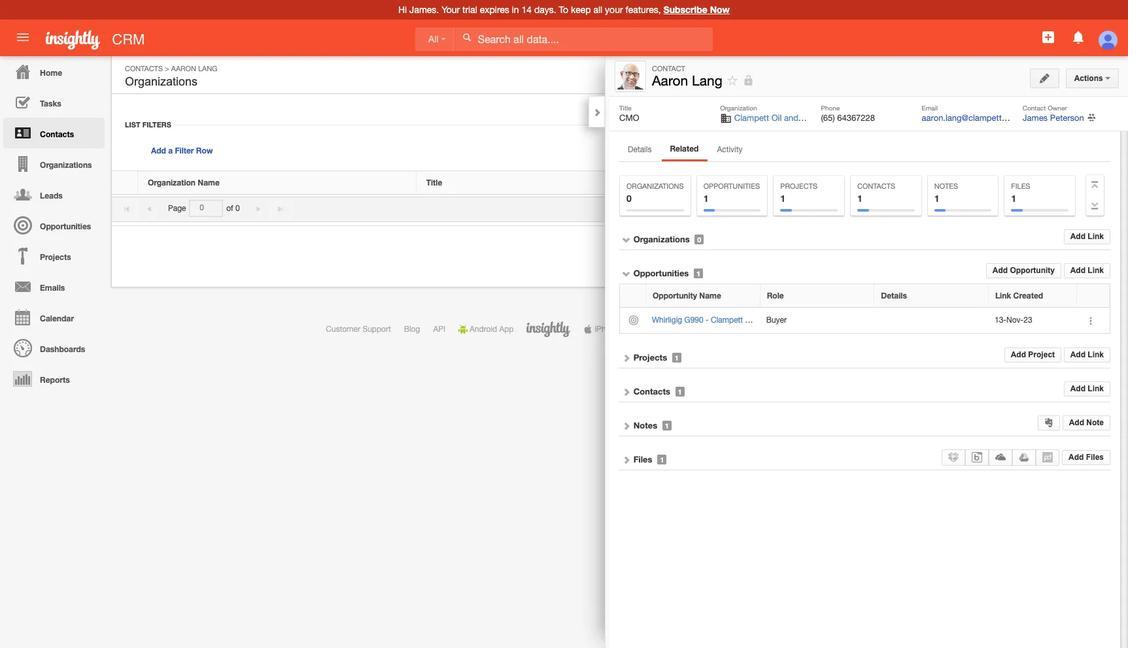 Task type: locate. For each thing, give the bounding box(es) containing it.
add link button right project
[[1064, 348, 1111, 363]]

subscribe now link
[[664, 4, 730, 15]]

1 vertical spatial and
[[757, 316, 770, 325]]

filter
[[175, 146, 194, 156]]

add link button up contact owner at the top of the page
[[1018, 65, 1069, 85]]

g990
[[685, 316, 704, 325]]

0 horizontal spatial opportunity
[[653, 291, 697, 301]]

0 horizontal spatial details
[[628, 145, 652, 154]]

0 horizontal spatial and
[[757, 316, 770, 325]]

opportunities up opportunity name
[[634, 268, 689, 279]]

lang up addendum
[[857, 316, 874, 325]]

processing
[[801, 325, 840, 334]]

emails
[[40, 283, 65, 293]]

2 vertical spatial opportunities
[[634, 268, 689, 279]]

of right page
[[226, 204, 233, 213]]

1 chevron right image from the top
[[622, 354, 631, 363]]

created for title
[[1001, 178, 1031, 188]]

add right the add opportunity
[[1071, 266, 1086, 275]]

files
[[1012, 183, 1031, 190], [1086, 453, 1104, 462], [634, 455, 653, 465]]

cell
[[875, 308, 989, 334]]

0 vertical spatial opportunity
[[1010, 266, 1055, 275]]

(65)
[[821, 113, 835, 123]]

4 chevron right image from the top
[[622, 456, 631, 465]]

title for title
[[426, 178, 442, 188]]

add up add note
[[1071, 385, 1086, 394]]

1 vertical spatial singapore
[[791, 316, 827, 325]]

1 horizontal spatial of
[[672, 325, 679, 334]]

aaron.lang@clampett.com
[[922, 113, 1021, 123]]

of down whirligig at the right of page
[[672, 325, 679, 334]]

0 right page
[[235, 204, 240, 213]]

0 up opportunity name
[[698, 235, 702, 244]]

link files from dropbox to this image
[[949, 453, 959, 463]]

0 horizontal spatial 0
[[235, 204, 240, 213]]

column header
[[112, 171, 138, 195]]

2 horizontal spatial opportunities
[[704, 183, 760, 190]]

1 right the 'contacts 1'
[[935, 193, 940, 204]]

related
[[670, 144, 699, 154]]

contacts
[[125, 65, 163, 73], [40, 130, 74, 139], [858, 183, 896, 190], [634, 386, 670, 397]]

trial
[[463, 5, 477, 15]]

1 vertical spatial projects
[[40, 253, 71, 262]]

oil up privacy policy link
[[745, 316, 755, 325]]

0 vertical spatial opportunities
[[704, 183, 760, 190]]

your
[[442, 5, 460, 15]]

app
[[499, 325, 514, 334], [621, 325, 636, 334]]

add for 'add link' button to the right of the add opportunity link
[[1071, 266, 1086, 275]]

1 inside "notes 1"
[[935, 193, 940, 204]]

1 horizontal spatial title
[[619, 104, 632, 112]]

1 horizontal spatial gas,
[[801, 113, 819, 123]]

0 horizontal spatial organization
[[148, 178, 196, 188]]

0 inside organizations 0
[[627, 193, 632, 204]]

link
[[1044, 71, 1060, 80], [983, 178, 999, 188], [1088, 232, 1104, 241], [1088, 266, 1104, 275], [996, 291, 1011, 301], [1088, 351, 1104, 360], [1088, 385, 1104, 394]]

notes 1
[[935, 183, 958, 204]]

opportunities down leads
[[40, 222, 91, 232]]

1 inside files 1
[[1012, 193, 1017, 204]]

page
[[168, 204, 186, 213]]

lang right >
[[198, 65, 217, 73]]

0 vertical spatial clampett
[[735, 113, 769, 123]]

created up 23
[[1014, 291, 1043, 301]]

add for 'add link' button on top of contact owner at the top of the page
[[1027, 71, 1042, 80]]

phone (65) 64367228
[[821, 104, 875, 123]]

organizations link up leads
[[3, 148, 105, 179]]

files for files
[[634, 455, 653, 465]]

1 vertical spatial contacts link
[[3, 118, 105, 148]]

opportunities link up opportunity name
[[634, 268, 689, 279]]

projects link
[[3, 241, 105, 271], [634, 352, 667, 363]]

add opportunity link
[[986, 264, 1062, 279]]

row containing organization name
[[112, 171, 1094, 195]]

1 - from the left
[[706, 316, 709, 325]]

email
[[922, 104, 938, 112]]

clampett oil and gas, singapore
[[735, 113, 860, 123]]

app right "android"
[[499, 325, 514, 334]]

whirligig g990 - clampett oil and gas, singapore - aaron lang link
[[652, 316, 881, 325]]

contacts inside contacts > aaron lang organizations
[[125, 65, 163, 73]]

1 horizontal spatial -
[[829, 316, 832, 325]]

name up g990
[[700, 291, 721, 301]]

0 horizontal spatial files
[[634, 455, 653, 465]]

buyer cell
[[761, 308, 875, 334]]

0 vertical spatial organizations link
[[3, 148, 105, 179]]

add down display in the right top of the page
[[1071, 232, 1086, 241]]

chevron down image
[[622, 270, 631, 279]]

aaron right >
[[171, 65, 196, 73]]

app for android app
[[499, 325, 514, 334]]

0 horizontal spatial gas,
[[772, 316, 789, 325]]

contact right contact "image"
[[652, 65, 686, 73]]

projects inside navigation
[[40, 253, 71, 262]]

0 horizontal spatial contacts link
[[3, 118, 105, 148]]

0 horizontal spatial opportunities
[[40, 222, 91, 232]]

1 horizontal spatial opportunities link
[[634, 268, 689, 279]]

whirligig g990 - clampett oil and gas, singapore - aaron lang
[[652, 316, 874, 325]]

add for add a filter row link
[[151, 146, 166, 156]]

aaron lang
[[652, 73, 723, 88]]

1 horizontal spatial contact
[[1023, 104, 1046, 112]]

title for title cmo
[[619, 104, 632, 112]]

organizations link right chevron down icon
[[634, 234, 690, 245]]

1 horizontal spatial projects link
[[634, 352, 667, 363]]

1 horizontal spatial details
[[705, 178, 731, 188]]

add opportunity
[[993, 266, 1055, 275]]

singapore down phone
[[821, 113, 860, 123]]

1 vertical spatial gas,
[[772, 316, 789, 325]]

0 horizontal spatial organizations link
[[3, 148, 105, 179]]

0 horizontal spatial name
[[198, 178, 220, 188]]

0 vertical spatial gas,
[[801, 113, 819, 123]]

aaron up data processing addendum
[[834, 316, 855, 325]]

contacts 1
[[858, 183, 896, 204]]

2 horizontal spatial files
[[1086, 453, 1104, 462]]

chevron right image
[[593, 108, 602, 117]]

3 chevron right image from the top
[[622, 422, 631, 431]]

gas,
[[801, 113, 819, 123], [772, 316, 789, 325]]

0 horizontal spatial opportunities link
[[3, 210, 105, 241]]

expires
[[480, 5, 510, 15]]

leads link
[[3, 179, 105, 210]]

- right g990
[[706, 316, 709, 325]]

days.
[[534, 5, 556, 15]]

1 vertical spatial of
[[672, 325, 679, 334]]

list filters
[[125, 120, 171, 129]]

add for add project link
[[1011, 351, 1026, 360]]

add link right project
[[1071, 351, 1104, 360]]

leads
[[40, 191, 63, 201]]

contact up james
[[1023, 104, 1046, 112]]

2 vertical spatial contacts link
[[634, 386, 670, 397]]

projects link down terms
[[634, 352, 667, 363]]

0 vertical spatial singapore
[[821, 113, 860, 123]]

2 vertical spatial projects
[[634, 352, 667, 363]]

clampett
[[735, 113, 769, 123], [711, 316, 743, 325]]

1 vertical spatial opportunities
[[40, 222, 91, 232]]

your
[[605, 5, 623, 15]]

blog
[[404, 325, 420, 334]]

files for files 1
[[1012, 183, 1031, 190]]

0 vertical spatial notes
[[935, 183, 958, 190]]

iphone app
[[595, 325, 636, 334]]

1 down the terms of service link
[[678, 388, 682, 396]]

gas, left (65)
[[801, 113, 819, 123]]

projects link up emails
[[3, 241, 105, 271]]

app right iphone
[[621, 325, 636, 334]]

1 vertical spatial notes
[[634, 420, 658, 431]]

and up policy
[[757, 316, 770, 325]]

1 vertical spatial details
[[705, 178, 731, 188]]

0 vertical spatial name
[[198, 178, 220, 188]]

add link right the add opportunity
[[1071, 266, 1104, 275]]

organizations down >
[[125, 75, 198, 88]]

1 vertical spatial link created
[[996, 291, 1043, 301]]

opportunity up 23
[[1010, 266, 1055, 275]]

contacts link down 'tasks'
[[3, 118, 105, 148]]

2 vertical spatial details
[[881, 291, 907, 301]]

2 chevron right image from the top
[[622, 388, 631, 397]]

row containing whirligig g990 - clampett oil and gas, singapore - aaron lang
[[620, 308, 1110, 334]]

0 horizontal spatial app
[[499, 325, 514, 334]]

title inside row
[[426, 178, 442, 188]]

all link
[[415, 27, 455, 51]]

iphone
[[595, 325, 619, 334]]

james peterson
[[1023, 113, 1084, 123]]

aaron lang link
[[171, 65, 217, 73]]

and inside row
[[757, 316, 770, 325]]

2 horizontal spatial details
[[881, 291, 907, 301]]

details link
[[619, 141, 660, 161]]

contact owner
[[1023, 104, 1067, 112]]

title inside title cmo
[[619, 104, 632, 112]]

0 vertical spatial of
[[226, 204, 233, 213]]

add link for 'add link' button right of project
[[1071, 351, 1104, 360]]

lang left the follow image
[[692, 73, 723, 88]]

contacts link left >
[[125, 65, 163, 73]]

0 up chevron down icon
[[627, 193, 632, 204]]

1 vertical spatial name
[[700, 291, 721, 301]]

privacy
[[720, 325, 746, 334]]

0 vertical spatial details
[[628, 145, 652, 154]]

clampett up privacy
[[711, 316, 743, 325]]

1 horizontal spatial organizations link
[[634, 234, 690, 245]]

add left project
[[1011, 351, 1026, 360]]

owner
[[1048, 104, 1067, 112]]

0 vertical spatial title
[[619, 104, 632, 112]]

0
[[627, 193, 632, 204], [235, 204, 240, 213], [698, 235, 702, 244]]

add link down display in the right top of the page
[[1071, 232, 1104, 241]]

- up data processing addendum
[[829, 316, 832, 325]]

all
[[594, 5, 603, 15]]

0 horizontal spatial lang
[[198, 65, 217, 73]]

android app link
[[459, 325, 514, 334]]

0 vertical spatial contacts link
[[125, 65, 163, 73]]

1 vertical spatial contact
[[1023, 104, 1046, 112]]

opportunities inside 'opportunities' 'link'
[[40, 222, 91, 232]]

keep
[[571, 5, 591, 15]]

64367228
[[837, 113, 875, 123]]

1 horizontal spatial files
[[1012, 183, 1031, 190]]

android app
[[470, 325, 514, 334]]

title
[[619, 104, 632, 112], [426, 178, 442, 188]]

1 app from the left
[[499, 325, 514, 334]]

1 vertical spatial organization
[[148, 178, 196, 188]]

2 horizontal spatial lang
[[857, 316, 874, 325]]

link for 'add link' button below display in the right top of the page
[[1088, 232, 1104, 241]]

files link
[[634, 455, 653, 465]]

0 horizontal spatial contact
[[652, 65, 686, 73]]

files down notes link
[[634, 455, 653, 465]]

organizations button
[[122, 73, 200, 91]]

1 horizontal spatial app
[[621, 325, 636, 334]]

0 horizontal spatial oil
[[745, 316, 755, 325]]

0 vertical spatial oil
[[772, 113, 782, 123]]

contact for contact
[[652, 65, 686, 73]]

files up no
[[1012, 183, 1031, 190]]

organization down the follow image
[[720, 104, 757, 112]]

organization for organization name
[[148, 178, 196, 188]]

link for 'add link' button to the right of the add opportunity link
[[1088, 266, 1104, 275]]

link for 'add link' button right of project
[[1088, 351, 1104, 360]]

1 horizontal spatial organization
[[720, 104, 757, 112]]

1 right projects 1 on the right top
[[858, 193, 863, 204]]

api
[[433, 325, 446, 334]]

add right project
[[1071, 351, 1086, 360]]

james peterson link
[[1023, 113, 1084, 123]]

add up the 13-
[[993, 266, 1008, 275]]

0 horizontal spatial -
[[706, 316, 709, 325]]

row
[[112, 171, 1094, 195], [620, 285, 1110, 308], [620, 308, 1110, 334]]

gas, up the data
[[772, 316, 789, 325]]

0 horizontal spatial title
[[426, 178, 442, 188]]

contact for contact owner
[[1023, 104, 1046, 112]]

details
[[628, 145, 652, 154], [705, 178, 731, 188], [881, 291, 907, 301]]

1 left items
[[1012, 193, 1017, 204]]

opportunities link down leads
[[3, 210, 105, 241]]

1 horizontal spatial name
[[700, 291, 721, 301]]

2 horizontal spatial 0
[[698, 235, 702, 244]]

add up contact owner at the top of the page
[[1027, 71, 1042, 80]]

0 vertical spatial link created
[[983, 178, 1031, 188]]

0 vertical spatial created
[[1001, 178, 1031, 188]]

contacts link up notes link
[[634, 386, 670, 397]]

23
[[1024, 316, 1033, 325]]

chevron right image for files
[[622, 456, 631, 465]]

0 vertical spatial organization
[[720, 104, 757, 112]]

name down row
[[198, 178, 220, 188]]

navigation
[[0, 56, 105, 394]]

add right link files from pandadoc to this image
[[1069, 453, 1084, 462]]

1 horizontal spatial 0
[[627, 193, 632, 204]]

2 horizontal spatial contacts link
[[634, 386, 670, 397]]

opportunity up whirligig at the right of page
[[653, 291, 697, 301]]

link created up nov-
[[996, 291, 1043, 301]]

2 app from the left
[[621, 325, 636, 334]]

and
[[784, 113, 799, 123], [757, 316, 770, 325]]

add link up contact owner at the top of the page
[[1027, 71, 1060, 80]]

add link for 'add link' button above add note
[[1071, 385, 1104, 394]]

files down note
[[1086, 453, 1104, 462]]

13-
[[995, 316, 1007, 325]]

projects 1
[[781, 183, 818, 204]]

aaron right contact "image"
[[652, 73, 688, 88]]

1 vertical spatial title
[[426, 178, 442, 188]]

policy
[[748, 325, 769, 334]]

notes for notes 1
[[935, 183, 958, 190]]

record permissions image
[[743, 73, 755, 88]]

files inside button
[[1086, 453, 1104, 462]]

link created for title
[[983, 178, 1031, 188]]

organizations up leads "link" on the left top of page
[[40, 160, 92, 170]]

0 vertical spatial contact
[[652, 65, 686, 73]]

singapore up the processing
[[791, 316, 827, 325]]

2 horizontal spatial projects
[[781, 183, 818, 190]]

add for add note link
[[1069, 419, 1085, 428]]

0 horizontal spatial projects link
[[3, 241, 105, 271]]

opportunities down 'activity' link
[[704, 183, 760, 190]]

created for role
[[1014, 291, 1043, 301]]

0 horizontal spatial notes
[[634, 420, 658, 431]]

created up no
[[1001, 178, 1031, 188]]

0 vertical spatial and
[[784, 113, 799, 123]]

0 vertical spatial opportunities link
[[3, 210, 105, 241]]

add left a
[[151, 146, 166, 156]]

1 vertical spatial projects link
[[634, 352, 667, 363]]

clampett down 'record permissions' image
[[735, 113, 769, 123]]

1 horizontal spatial notes
[[935, 183, 958, 190]]

add link up add note
[[1071, 385, 1104, 394]]

nov-
[[1007, 316, 1024, 325]]

and left (65)
[[784, 113, 799, 123]]

note
[[1087, 419, 1104, 428]]

1 horizontal spatial opportunity
[[1010, 266, 1055, 275]]

chevron right image for notes
[[622, 422, 631, 431]]

lang inside row
[[857, 316, 874, 325]]

chevron right image
[[622, 354, 631, 363], [622, 388, 631, 397], [622, 422, 631, 431], [622, 456, 631, 465]]

add left note
[[1069, 419, 1085, 428]]

link created up no
[[983, 178, 1031, 188]]

organization up page
[[148, 178, 196, 188]]

1 right opportunities 1
[[781, 193, 786, 204]]

organization for organization
[[720, 104, 757, 112]]

notes for notes
[[634, 420, 658, 431]]

terms of service
[[649, 325, 707, 334]]

organizations right chevron down icon
[[634, 234, 690, 245]]

opportunity
[[1010, 266, 1055, 275], [653, 291, 697, 301]]

1 vertical spatial created
[[1014, 291, 1043, 301]]

1 horizontal spatial contacts link
[[125, 65, 163, 73]]

1 right organizations 0
[[704, 193, 709, 204]]

0 horizontal spatial aaron
[[171, 65, 196, 73]]

details for title
[[705, 178, 731, 188]]

oil left (65)
[[772, 113, 782, 123]]

add files
[[1069, 453, 1104, 462]]

support
[[363, 325, 391, 334]]

0 horizontal spatial projects
[[40, 253, 71, 262]]



Task type: describe. For each thing, give the bounding box(es) containing it.
link files from microsoft onedrive to this image
[[996, 453, 1006, 463]]

activity link
[[709, 141, 751, 161]]

related link
[[662, 141, 707, 160]]

0 horizontal spatial of
[[226, 204, 233, 213]]

1 horizontal spatial aaron
[[652, 73, 688, 88]]

1 horizontal spatial oil
[[772, 113, 782, 123]]

link for 'add link' button on top of contact owner at the top of the page
[[1044, 71, 1060, 80]]

api link
[[433, 325, 446, 334]]

1 horizontal spatial projects
[[634, 352, 667, 363]]

details for role
[[881, 291, 907, 301]]

name for organization name
[[198, 178, 220, 188]]

aaron inside contacts > aaron lang organizations
[[171, 65, 196, 73]]

features,
[[626, 5, 661, 15]]

project
[[1029, 351, 1055, 360]]

0 vertical spatial projects link
[[3, 241, 105, 271]]

no
[[1016, 204, 1026, 213]]

of 0
[[226, 204, 240, 213]]

opportunities link inside navigation
[[3, 210, 105, 241]]

add files button
[[1062, 451, 1111, 466]]

change record owner image
[[1088, 113, 1096, 124]]

add link button down display in the right top of the page
[[1064, 230, 1111, 245]]

dashboards
[[40, 345, 85, 355]]

phone
[[821, 104, 840, 112]]

chevron down image
[[622, 235, 631, 245]]

organizations inside navigation
[[40, 160, 92, 170]]

evernote image
[[1045, 419, 1054, 428]]

1 right notes link
[[665, 422, 669, 430]]

1 vertical spatial organizations link
[[634, 234, 690, 245]]

1 up opportunity name
[[697, 270, 701, 278]]

14
[[522, 5, 532, 15]]

filters
[[142, 120, 171, 129]]

13-nov-23
[[995, 316, 1033, 325]]

actions
[[1075, 74, 1106, 83]]

opportunity name
[[653, 291, 721, 301]]

subscribe
[[664, 4, 708, 15]]

add for 'add link' button right of project
[[1071, 351, 1086, 360]]

white image
[[462, 33, 472, 42]]

navigation containing home
[[0, 56, 105, 394]]

add for the add opportunity link
[[993, 266, 1008, 275]]

1 down terms of service
[[675, 354, 679, 362]]

home link
[[3, 56, 105, 87]]

add for "add files" button
[[1069, 453, 1084, 462]]

privacy policy link
[[720, 325, 769, 334]]

calendar
[[40, 314, 74, 324]]

2 horizontal spatial aaron
[[834, 316, 855, 325]]

a
[[168, 146, 173, 156]]

1 right files link
[[660, 456, 664, 464]]

data
[[782, 325, 799, 334]]

1 inside the 'contacts 1'
[[858, 193, 863, 204]]

emails link
[[3, 271, 105, 302]]

add a filter row link
[[151, 146, 213, 156]]

buyer
[[766, 316, 787, 325]]

0 for organizations 0
[[627, 193, 632, 204]]

1 horizontal spatial opportunities
[[634, 268, 689, 279]]

link created for role
[[996, 291, 1043, 301]]

1 vertical spatial oil
[[745, 316, 755, 325]]

add a filter row
[[151, 146, 213, 156]]

email aaron.lang@clampett.com
[[922, 104, 1021, 123]]

1 vertical spatial opportunity
[[653, 291, 697, 301]]

add for 'add link' button above add note
[[1071, 385, 1086, 394]]

aaron.lang@clampett.com link
[[922, 113, 1021, 123]]

notes link
[[634, 420, 658, 431]]

list
[[125, 120, 140, 129]]

contacts > aaron lang organizations
[[125, 65, 217, 88]]

android
[[470, 325, 497, 334]]

all
[[428, 34, 439, 44]]

iphone app link
[[584, 325, 636, 334]]

add link for 'add link' button on top of contact owner at the top of the page
[[1027, 71, 1060, 80]]

title cmo
[[619, 104, 640, 123]]

0 for of 0
[[235, 204, 240, 213]]

addendum
[[842, 325, 881, 334]]

contacts link inside navigation
[[3, 118, 105, 148]]

files 1
[[1012, 183, 1031, 204]]

items
[[1028, 204, 1047, 213]]

add link button right the add opportunity link
[[1064, 264, 1111, 279]]

terms
[[649, 325, 670, 334]]

Search all data.... text field
[[455, 27, 713, 51]]

organizations down details link
[[627, 183, 684, 190]]

james
[[1023, 113, 1048, 123]]

row containing opportunity name
[[620, 285, 1110, 308]]

13-nov-23 cell
[[989, 308, 1077, 334]]

1 inside opportunities 1
[[704, 193, 709, 204]]

terms of service link
[[649, 325, 707, 334]]

0 vertical spatial projects
[[781, 183, 818, 190]]

service
[[681, 325, 707, 334]]

2 - from the left
[[829, 316, 832, 325]]

contact image
[[618, 63, 644, 90]]

add for 'add link' button below display in the right top of the page
[[1071, 232, 1086, 241]]

link files from box to this image
[[972, 453, 983, 463]]

1 horizontal spatial and
[[784, 113, 799, 123]]

blog link
[[404, 325, 420, 334]]

data processing addendum link
[[782, 325, 881, 334]]

crm
[[112, 31, 145, 48]]

customer
[[326, 325, 360, 334]]

calendar link
[[3, 302, 105, 333]]

organization name
[[148, 178, 220, 188]]

1 horizontal spatial lang
[[692, 73, 723, 88]]

customer support link
[[326, 325, 391, 334]]

james.
[[410, 5, 439, 15]]

link files from pandadoc to this image
[[1043, 453, 1053, 463]]

follow image
[[727, 75, 739, 87]]

organizations inside contacts > aaron lang organizations
[[125, 75, 198, 88]]

1 vertical spatial clampett
[[711, 316, 743, 325]]

cmo
[[619, 113, 640, 123]]

name for opportunity name
[[700, 291, 721, 301]]

app for iphone app
[[621, 325, 636, 334]]

row
[[196, 146, 213, 156]]

reports link
[[3, 364, 105, 394]]

chevron right image for contacts
[[622, 388, 631, 397]]

add link button up add note
[[1064, 382, 1111, 397]]

link files from google drive to this image
[[1019, 453, 1030, 463]]

home
[[40, 68, 62, 78]]

privacy policy
[[720, 325, 769, 334]]

add link for 'add link' button to the right of the add opportunity link
[[1071, 266, 1104, 275]]

add note
[[1069, 419, 1104, 428]]

hi james. your trial expires in 14 days. to keep all your features, subscribe now
[[398, 4, 730, 15]]

lang inside contacts > aaron lang organizations
[[198, 65, 217, 73]]

add project
[[1011, 351, 1055, 360]]

link for 'add link' button above add note
[[1088, 385, 1104, 394]]

actions button
[[1066, 69, 1119, 88]]

to
[[1049, 204, 1056, 213]]

chevron right image for projects
[[622, 354, 631, 363]]

opportunities 1
[[704, 183, 760, 204]]

whirligig
[[652, 316, 682, 325]]

no items to display
[[1016, 204, 1083, 213]]

>
[[165, 65, 169, 73]]

add link for 'add link' button below display in the right top of the page
[[1071, 232, 1104, 241]]

to
[[559, 5, 569, 15]]

1 inside projects 1
[[781, 193, 786, 204]]

notifications image
[[1071, 29, 1086, 45]]

add note link
[[1063, 416, 1111, 431]]

1 vertical spatial opportunities link
[[634, 268, 689, 279]]



Task type: vqa. For each thing, say whether or not it's contained in the screenshot.
Search all data.... text field
yes



